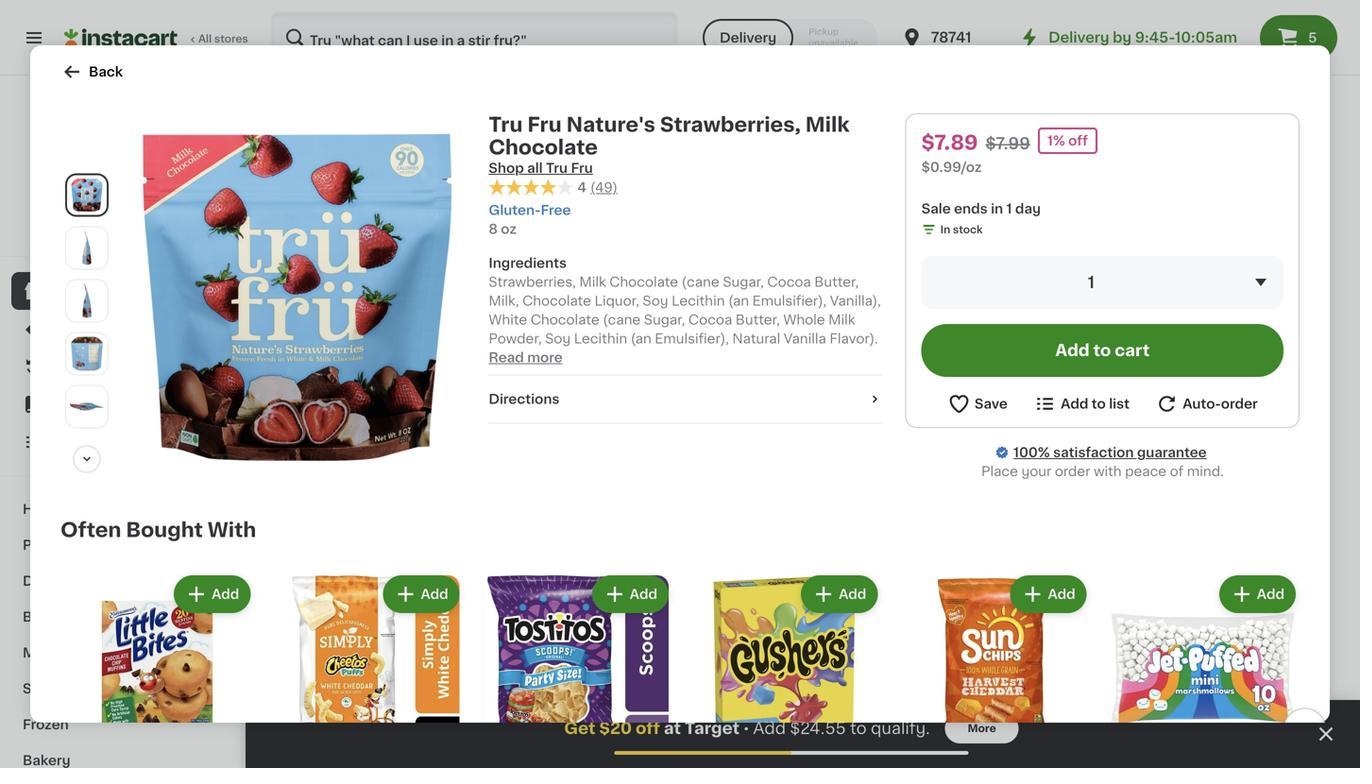 Task type: vqa. For each thing, say whether or not it's contained in the screenshot.
100%
yes



Task type: describe. For each thing, give the bounding box(es) containing it.
salt
[[1015, 439, 1040, 452]]

whole inside ingredients strawberries, milk chocolate (cane sugar, cocoa butter, milk, chocolate liquor, soy lecithin (an emulsifier), vanilla), white chocolate (cane sugar, cocoa butter, whole milk powder, soy lecithin (an emulsifier), natural vanilla flavor). read more
[[783, 313, 825, 327]]

recipes
[[53, 398, 108, 411]]

1 horizontal spatial satisfaction
[[1053, 446, 1134, 459]]

0 vertical spatial emulsifier),
[[753, 294, 827, 308]]

get
[[564, 720, 596, 736]]

fru
[[571, 162, 593, 175]]

enlarge more household tru fru nature's strawberries, milk chocolate hero (opens in a new tab) image
[[70, 178, 104, 212]]

treatment tracker modal dialog
[[246, 700, 1360, 768]]

in
[[941, 224, 951, 235]]

dairy & eggs
[[23, 574, 111, 588]]

read
[[489, 351, 524, 364]]

gather for style
[[1216, 11, 1262, 25]]

free for gluten-free vegan
[[1029, 355, 1053, 366]]

saltine
[[1162, 420, 1207, 433]]

0 vertical spatial sugar,
[[723, 276, 764, 289]]

1 horizontal spatial 100%
[[1014, 446, 1050, 459]]

snacks & candy
[[23, 682, 135, 695]]

milk,
[[489, 294, 519, 308]]

0 vertical spatial butter,
[[815, 276, 859, 289]]

2 vertical spatial cocoa
[[689, 313, 732, 327]]

enlarge more household tru fru nature's strawberries, milk chocolate angle_left (opens in a new tab) image
[[70, 231, 104, 265]]

ingredients strawberries, milk chocolate (cane sugar, cocoa butter, milk, chocolate liquor, soy lecithin (an emulsifier), vanilla), white chocolate (cane sugar, cocoa butter, whole milk powder, soy lecithin (an emulsifier), natural vanilla flavor). read more
[[489, 257, 881, 364]]

original inside premium original saltine crackers 16 oz
[[1225, 401, 1276, 414]]

bakery
[[23, 754, 70, 767]]

get $20 off at target • add $24.55 to qualify.
[[564, 720, 930, 736]]

0 vertical spatial off
[[1069, 134, 1088, 147]]

1 horizontal spatial (an
[[728, 294, 749, 308]]

18 ct
[[283, 437, 309, 447]]

crackers inside ritz fresh stacks original crackers
[[514, 420, 573, 433]]

89
[[1189, 377, 1203, 387]]

1 vertical spatial order
[[1055, 465, 1090, 478]]

flavor
[[344, 401, 384, 414]]

enlarge more household tru fru nature's strawberries, milk chocolate angle_top (opens in a new tab) image
[[70, 390, 104, 424]]

4 (49)
[[577, 181, 618, 194]]

scotch
[[635, 11, 682, 25]]

view pricing policy link
[[64, 208, 177, 223]]

$12.99 original price: $14.99 element
[[283, 374, 444, 398]]

more household tru fru nature's strawberries, milk chocolate hero image
[[128, 128, 466, 466]]

add inside 'button'
[[1056, 342, 1090, 358]]

buy it again link
[[11, 348, 230, 385]]

$5
[[1254, 460, 1268, 470]]

product group containing 4
[[1162, 205, 1323, 489]]

candy
[[90, 682, 135, 695]]

delivery for delivery by 9:45-10:05am
[[1049, 31, 1110, 44]]

save
[[975, 397, 1008, 410]]

style
[[1224, 30, 1256, 43]]

advanced
[[986, 30, 1053, 43]]

ritz fresh stacks original crackers
[[459, 401, 573, 433]]

product group containing 12
[[283, 205, 444, 450]]

fru for tru fru nature's strawberries, milk chocolate shop all tru fru
[[528, 115, 562, 135]]

view pricing policy
[[64, 210, 165, 221]]

qualify.
[[871, 720, 930, 736]]

see
[[1162, 477, 1182, 487]]

vanilla),
[[830, 294, 881, 308]]

3d
[[1026, 11, 1045, 25]]

4 inside product 'group'
[[1173, 376, 1187, 396]]

1 horizontal spatial lecithin
[[672, 294, 725, 308]]

product group containing crest 3d white advanced radiant mint, toothpaste
[[986, 0, 1147, 115]]

water
[[342, 30, 381, 43]]

product group containing ritz fresh stacks original crackers
[[459, 205, 620, 507]]

add to cart
[[1056, 342, 1150, 358]]

crest 3d white advanced radiant mint, toothpaste
[[986, 11, 1144, 62]]

portions
[[1046, 401, 1102, 414]]

liquid i.v. fueling life's adventures image
[[299, 583, 342, 626]]

tru fru nature's strawberries, milk chocolate
[[635, 401, 752, 452]]

0 horizontal spatial soy
[[545, 332, 571, 345]]

eligible
[[1185, 477, 1224, 487]]

holiday link
[[11, 491, 230, 527]]

snacks for snacks & candy
[[23, 682, 72, 695]]

0 horizontal spatial emulsifier),
[[655, 332, 729, 345]]

100% inside button
[[48, 229, 77, 239]]

beverages
[[23, 610, 95, 623]]

drinking
[[283, 30, 339, 43]]

sea
[[986, 439, 1011, 452]]

powder,
[[489, 332, 542, 345]]

1 vertical spatial sugar,
[[644, 313, 685, 327]]

ct
[[298, 437, 309, 447]]

milk inside tru fru nature's strawberries, milk chocolate
[[726, 420, 752, 433]]

gluten-free vegan
[[988, 355, 1094, 366]]

more button
[[945, 713, 1019, 743]]

save
[[1227, 460, 1252, 470]]

gluten- for gluten-free 8 oz
[[489, 204, 541, 217]]

item carousel region containing snacks
[[283, 137, 1323, 552]]

satisfaction inside button
[[79, 229, 143, 239]]

(6)
[[353, 422, 368, 432]]

deals link
[[11, 310, 230, 348]]

$7.89 $7.99
[[922, 133, 1030, 153]]

strawberries, inside ingredients strawberries, milk chocolate (cane sugar, cocoa butter, milk, chocolate liquor, soy lecithin (an emulsifier), vanilla), white chocolate (cane sugar, cocoa butter, whole milk powder, soy lecithin (an emulsifier), natural vanilla flavor). read more
[[489, 276, 576, 289]]

& up cheeses
[[1235, 87, 1246, 100]]

$14.99
[[340, 382, 384, 395]]

$ 3 99
[[990, 376, 1026, 396]]

shop inside "tru fru nature's strawberries, milk chocolate shop all tru fru"
[[489, 162, 524, 175]]

day
[[1015, 202, 1041, 215]]

of
[[1170, 465, 1184, 478]]

1 horizontal spatial soy
[[643, 294, 668, 308]]

auto-order
[[1183, 397, 1258, 410]]

policy
[[132, 210, 165, 221]]

frozen
[[23, 718, 69, 731]]

tru for tru fru nature's strawberries, milk chocolate shop all tru fru
[[489, 115, 523, 135]]

view more
[[1194, 597, 1280, 613]]

milk up "liquor,"
[[579, 276, 606, 289]]

premium
[[1162, 401, 1221, 414]]

(193)
[[705, 32, 731, 43]]

1 inside "field"
[[1088, 274, 1095, 290]]

tru fru nature's strawberries, milk chocolate shop all tru fru
[[489, 115, 850, 175]]

all stores link
[[64, 11, 249, 64]]

ritz
[[459, 401, 485, 414]]

mind.
[[1187, 465, 1224, 478]]

bought
[[126, 520, 203, 540]]

1%
[[1047, 134, 1065, 147]]

chocolate up the more
[[531, 313, 600, 327]]

mix inside product 'group'
[[388, 401, 411, 414]]

purified
[[387, 11, 438, 25]]

swiss
[[811, 11, 848, 25]]

peace
[[1125, 465, 1167, 478]]

classic
[[1162, 106, 1210, 119]]

radiant
[[1056, 30, 1107, 43]]

tru fru nature's strawberries, milk chocolate button
[[635, 205, 795, 487]]

& for good & gather purified drinking water
[[324, 11, 334, 25]]

holiday
[[23, 503, 75, 516]]

lay
[[317, 401, 341, 414]]

market pantry whole vitamin d milk button
[[459, 0, 620, 61]]

$7.89
[[922, 133, 978, 153]]

marshmallows
[[811, 49, 906, 62]]

78741
[[931, 31, 972, 44]]

to for list
[[1092, 397, 1106, 410]]

milk inside "tru fru nature's strawberries, milk chocolate shop all tru fru"
[[806, 115, 850, 135]]

view for view pricing policy
[[64, 210, 90, 221]]

0 horizontal spatial shop
[[53, 284, 88, 298]]

spo
[[350, 612, 371, 623]]

dairy
[[23, 574, 59, 588]]

all
[[527, 162, 543, 175]]

add inside treatment tracker modal dialog
[[753, 720, 786, 736]]

target inside treatment tracker modal dialog
[[685, 720, 740, 736]]

0 vertical spatial target
[[99, 188, 142, 201]]

garden
[[986, 420, 1035, 433]]

crest
[[986, 11, 1023, 25]]

0 horizontal spatial with
[[208, 520, 256, 540]]

8
[[489, 223, 498, 236]]

3
[[997, 376, 1010, 396]]



Task type: locate. For each thing, give the bounding box(es) containing it.
cocoa up vanilla
[[767, 276, 811, 289]]

delivery left by
[[1049, 31, 1110, 44]]

to left list
[[1092, 397, 1106, 410]]

gluten- up $ 3 99
[[988, 355, 1029, 366]]

cocoa down ingredients button
[[689, 313, 732, 327]]

tru down $7.89 original price: $7.99 element
[[635, 401, 655, 414]]

0 vertical spatial 1
[[1007, 202, 1012, 215]]

1 horizontal spatial cocoa
[[767, 276, 811, 289]]

free left 'vegan'
[[1029, 355, 1053, 366]]

$ for 12
[[287, 377, 294, 387]]

(an down "liquor,"
[[631, 332, 652, 345]]

1 vertical spatial snacks
[[23, 682, 72, 695]]

1 horizontal spatial original
[[1225, 401, 1276, 414]]

2 vertical spatial oz
[[995, 475, 1007, 485]]

milk down pantry
[[526, 30, 553, 43]]

1 horizontal spatial mix
[[886, 30, 909, 43]]

(cane down ingredients button
[[682, 276, 720, 289]]

order left with
[[1055, 465, 1090, 478]]

target link
[[79, 98, 162, 204]]

order right premium
[[1221, 397, 1258, 410]]

good inside good & gather purified drinking water
[[283, 11, 320, 25]]

1 horizontal spatial 99
[[1012, 377, 1026, 387]]

$ inside $ 3 99
[[990, 377, 997, 387]]

butter, up natural
[[736, 313, 780, 327]]

monterey
[[1162, 49, 1226, 62]]

produce
[[23, 538, 80, 552]]

99 right 12
[[318, 377, 332, 387]]

1 field
[[922, 256, 1284, 309]]

0 vertical spatial more
[[1237, 597, 1280, 613]]

strawberries, for tru fru nature's strawberries, milk chocolate
[[635, 420, 722, 433]]

satisfaction up place your order with peace of mind.
[[1053, 446, 1134, 459]]

sugar, up natural
[[723, 276, 764, 289]]

& right meat
[[61, 646, 72, 659]]

tru
[[489, 115, 523, 135], [635, 401, 655, 414]]

white down 'milk,'
[[489, 313, 527, 327]]

good inside good & gather mexican-style monterey jack, cheddar, queso quesadilla & asadero classic cheeses
[[1162, 11, 1199, 25]]

mix inside swiss miss chocolate hot cocoa mix with marshmallows
[[886, 30, 909, 43]]

2 $ from the left
[[990, 377, 997, 387]]

granola
[[918, 420, 970, 433]]

meat
[[23, 646, 58, 659]]

0 horizontal spatial crackers
[[514, 420, 573, 433]]

1 vertical spatial with
[[208, 520, 256, 540]]

nature's inside "tru fru nature's strawberries, milk chocolate shop all tru fru"
[[566, 115, 656, 135]]

9:45-
[[1135, 31, 1175, 44]]

0 vertical spatial oz
[[501, 223, 517, 236]]

delivery down gift-
[[720, 31, 777, 44]]

0 horizontal spatial sugar,
[[644, 313, 685, 327]]

1 vertical spatial original
[[459, 420, 511, 433]]

to inside treatment tracker modal dialog
[[850, 720, 867, 736]]

fru down $7.89 original price: $7.99 element
[[659, 401, 680, 414]]

100% satisfaction guarantee
[[48, 229, 200, 239], [1014, 446, 1207, 459]]

free down tru
[[541, 204, 571, 217]]

2 vertical spatial to
[[850, 720, 867, 736]]

add inside button
[[1061, 397, 1089, 410]]

None search field
[[270, 11, 678, 64]]

gather up style
[[1216, 11, 1262, 25]]

1 vertical spatial lecithin
[[574, 332, 627, 345]]

0 horizontal spatial (an
[[631, 332, 652, 345]]

0 horizontal spatial target
[[99, 188, 142, 201]]

99 inside $ 12 99
[[318, 377, 332, 387]]

emulsifier), up vanilla
[[753, 294, 827, 308]]

dairy & eggs link
[[11, 563, 230, 599]]

oz
[[501, 223, 517, 236], [1176, 438, 1188, 449], [995, 475, 1007, 485]]

2 vertical spatial strawberries,
[[635, 420, 722, 433]]

100% satisfaction guarantee inside 100% satisfaction guarantee button
[[48, 229, 200, 239]]

1 horizontal spatial emulsifier),
[[753, 294, 827, 308]]

1 vertical spatial guarantee
[[1137, 446, 1207, 459]]

10:05am
[[1175, 31, 1237, 44]]

99 inside $ 3 99
[[1012, 377, 1026, 387]]

nature's down $7.89 original price: $7.99 element
[[683, 401, 739, 414]]

crackers inside premium original saltine crackers 16 oz
[[1211, 420, 1270, 433]]

off left at
[[636, 720, 660, 736]]

guarantee inside button
[[145, 229, 200, 239]]

good up mexican-
[[1162, 11, 1199, 25]]

1 vertical spatial view
[[1194, 597, 1233, 613]]

0 horizontal spatial gather
[[338, 11, 384, 25]]

1 up add to cart
[[1088, 274, 1095, 290]]

0 horizontal spatial more
[[968, 723, 996, 734]]

0 horizontal spatial (cane
[[603, 313, 641, 327]]

to left cart
[[1094, 342, 1111, 358]]

0 vertical spatial soy
[[643, 294, 668, 308]]

often bought with
[[60, 520, 256, 540]]

product group
[[986, 0, 1147, 115], [283, 205, 444, 450], [459, 205, 620, 507], [811, 205, 971, 545], [1162, 205, 1323, 489], [60, 572, 254, 768], [270, 572, 464, 768], [479, 572, 673, 768], [688, 572, 882, 768], [897, 572, 1091, 768], [1106, 572, 1300, 768], [789, 641, 937, 768], [945, 641, 1093, 768], [1101, 641, 1249, 768]]

whole
[[555, 11, 597, 25], [783, 313, 825, 327]]

lecithin down ingredients button
[[672, 294, 725, 308]]

chocolate up "liquor,"
[[610, 276, 678, 289]]

1 horizontal spatial nature's
[[683, 401, 739, 414]]

& inside dairy & eggs link
[[63, 574, 74, 588]]

oz right 8
[[501, 223, 517, 236]]

original down ritz
[[459, 420, 511, 433]]

78741 button
[[901, 11, 1014, 64]]

good
[[283, 11, 320, 25], [1162, 11, 1199, 25]]

0 horizontal spatial mix
[[388, 401, 411, 414]]

chocolate
[[886, 11, 955, 25], [489, 137, 598, 157], [610, 276, 678, 289], [523, 294, 591, 308], [531, 313, 600, 327], [635, 439, 704, 452]]

butter, up "vanilla)," in the right top of the page
[[815, 276, 859, 289]]

soy right "liquor,"
[[643, 294, 668, 308]]

100% satisfaction guarantee down view pricing policy link
[[48, 229, 200, 239]]

swiss miss chocolate hot cocoa mix with marshmallows button
[[811, 0, 971, 80]]

enlarge more household tru fru nature's strawberries, milk chocolate angle_right (opens in a new tab) image
[[70, 284, 104, 318]]

0 horizontal spatial snacks
[[23, 682, 72, 695]]

strawberries, down (193)
[[660, 115, 801, 135]]

1% off
[[1047, 134, 1088, 147]]

fresh
[[488, 401, 525, 414]]

chocolate inside tru fru nature's strawberries, milk chocolate
[[635, 439, 704, 452]]

& inside good & gather purified drinking water
[[324, 11, 334, 25]]

$24.55
[[790, 720, 846, 736]]

milk up flavor).
[[829, 313, 855, 327]]

oz inside 'gluten-free 8 oz'
[[501, 223, 517, 236]]

& for snacks & candy
[[75, 682, 86, 695]]

4 down fru
[[577, 181, 587, 194]]

0 vertical spatial white
[[1049, 11, 1087, 25]]

milk down marshmallows
[[806, 115, 850, 135]]

0 horizontal spatial butter,
[[736, 313, 780, 327]]

99 right 3
[[1012, 377, 1026, 387]]

guarantee down policy
[[145, 229, 200, 239]]

nature's for tru fru nature's strawberries, milk chocolate shop all tru fru
[[566, 115, 656, 135]]

off
[[1069, 134, 1088, 147], [636, 720, 660, 736]]

more inside button
[[968, 723, 996, 734]]

$20
[[599, 720, 632, 736]]

oats
[[902, 401, 934, 414]]

0 horizontal spatial original
[[459, 420, 511, 433]]

16
[[1162, 438, 1173, 449]]

$ up frito
[[287, 377, 294, 387]]

0 horizontal spatial lecithin
[[574, 332, 627, 345]]

white
[[1049, 11, 1087, 25], [489, 313, 527, 327]]

sugar, down ingredients button
[[644, 313, 685, 327]]

white up 'radiant'
[[1049, 11, 1087, 25]]

gather inside good & gather purified drinking water
[[338, 11, 384, 25]]

2 gather from the left
[[1216, 11, 1262, 25]]

0 horizontal spatial 1
[[1007, 202, 1012, 215]]

order inside auto-order button
[[1221, 397, 1258, 410]]

fru inside "tru fru nature's strawberries, milk chocolate shop all tru fru"
[[528, 115, 562, 135]]

1 horizontal spatial 100% satisfaction guarantee
[[1014, 446, 1207, 459]]

gluten- up 8
[[489, 204, 541, 217]]

100% up your
[[1014, 446, 1050, 459]]

add to cart button
[[922, 324, 1284, 377]]

(an up natural
[[728, 294, 749, 308]]

again
[[95, 360, 133, 373]]

0 vertical spatial (an
[[728, 294, 749, 308]]

& left candy
[[75, 682, 86, 695]]

1 vertical spatial (cane
[[603, 313, 641, 327]]

shop left "all"
[[489, 162, 524, 175]]

0 horizontal spatial guarantee
[[145, 229, 200, 239]]

1 horizontal spatial 1
[[1088, 274, 1095, 290]]

often
[[60, 520, 121, 540]]

good up drinking
[[283, 11, 320, 25]]

0 horizontal spatial delivery
[[720, 31, 777, 44]]

all
[[198, 34, 212, 44]]

0 vertical spatial tru
[[489, 115, 523, 135]]

to for cart
[[1094, 342, 1111, 358]]

delivery by 9:45-10:05am
[[1049, 31, 1237, 44]]

crackers down auto-order
[[1211, 420, 1270, 433]]

valley
[[859, 401, 898, 414]]

sale ends in 1 day
[[922, 202, 1041, 215]]

white inside ingredients strawberries, milk chocolate (cane sugar, cocoa butter, milk, chocolate liquor, soy lecithin (an emulsifier), vanilla), white chocolate (cane sugar, cocoa butter, whole milk powder, soy lecithin (an emulsifier), natural vanilla flavor). read more
[[489, 313, 527, 327]]

market pantry whole vitamin d milk
[[459, 11, 597, 43]]

0 horizontal spatial off
[[636, 720, 660, 736]]

$ inside $ 4 89
[[1166, 377, 1173, 387]]

0 horizontal spatial $
[[287, 377, 294, 387]]

mint,
[[1111, 30, 1144, 43]]

spend $20, save $5 see eligible items
[[1162, 460, 1268, 487]]

2 99 from the left
[[1012, 377, 1026, 387]]

straws
[[1088, 420, 1133, 433]]

directions
[[489, 393, 560, 406]]

1 vertical spatial nature's
[[683, 401, 739, 414]]

good for good & gather purified drinking water
[[283, 11, 320, 25]]

honey
[[811, 420, 855, 433]]

target left •
[[685, 720, 740, 736]]

crackers down 'stacks'
[[514, 420, 573, 433]]

0 horizontal spatial free
[[541, 204, 571, 217]]

milk down $7.89 original price: $7.99 element
[[726, 420, 752, 433]]

0 vertical spatial satisfaction
[[79, 229, 143, 239]]

cocoa up marshmallows
[[838, 30, 882, 43]]

0 vertical spatial whole
[[555, 11, 597, 25]]

fru up "all"
[[528, 115, 562, 135]]

gluten- inside 'gluten-free 8 oz'
[[489, 204, 541, 217]]

$ inside $ 12 99
[[287, 377, 294, 387]]

recipes link
[[11, 385, 230, 423]]

1 horizontal spatial more
[[1237, 597, 1280, 613]]

0 vertical spatial with
[[912, 30, 943, 43]]

0 horizontal spatial cocoa
[[689, 313, 732, 327]]

delivery inside 'button'
[[720, 31, 777, 44]]

your
[[1022, 465, 1052, 478]]

gather for drinking
[[338, 11, 384, 25]]

1 horizontal spatial order
[[1221, 397, 1258, 410]]

chocolate inside swiss miss chocolate hot cocoa mix with marshmallows
[[886, 11, 955, 25]]

1 vertical spatial 4
[[1173, 376, 1187, 396]]

enlarge more household tru fru nature's strawberries, milk chocolate angle_back (opens in a new tab) image
[[70, 337, 104, 371]]

good for good & gather mexican-style monterey jack, cheddar, queso quesadilla & asadero classic cheeses
[[1162, 11, 1199, 25]]

tru down d
[[489, 115, 523, 135]]

& inside meat & seafood link
[[61, 646, 72, 659]]

produce link
[[11, 527, 230, 563]]

& left eggs
[[63, 574, 74, 588]]

★★★★★
[[635, 29, 701, 43], [635, 29, 701, 43], [489, 179, 574, 196], [489, 179, 574, 196], [283, 419, 350, 432], [283, 419, 350, 432], [986, 457, 1052, 470], [986, 457, 1052, 470]]

1 horizontal spatial good
[[1162, 11, 1199, 25]]

1 horizontal spatial off
[[1069, 134, 1088, 147]]

gather inside good & gather mexican-style monterey jack, cheddar, queso quesadilla & asadero classic cheeses
[[1216, 11, 1262, 25]]

vitamin
[[459, 30, 509, 43]]

stores
[[214, 34, 248, 44]]

guarantee up the spend
[[1137, 446, 1207, 459]]

& for dairy & eggs
[[63, 574, 74, 588]]

0 vertical spatial (cane
[[682, 276, 720, 289]]

1 vertical spatial 100% satisfaction guarantee
[[1014, 446, 1207, 459]]

more
[[527, 351, 563, 364]]

whole inside market pantry whole vitamin d milk
[[555, 11, 597, 25]]

& up 10:05am
[[1202, 11, 1213, 25]]

1 horizontal spatial shop
[[489, 162, 524, 175]]

1 vertical spatial soy
[[545, 332, 571, 345]]

butter,
[[815, 276, 859, 289], [736, 313, 780, 327]]

strawberries, for tru fru nature's strawberries, milk chocolate shop all tru fru
[[660, 115, 801, 135]]

1 vertical spatial butter,
[[736, 313, 780, 327]]

pantry
[[509, 11, 552, 25]]

chocolate up 78741
[[886, 11, 955, 25]]

off right 1%
[[1069, 134, 1088, 147]]

item carousel region
[[283, 137, 1323, 552], [34, 564, 1326, 768], [773, 641, 1360, 768]]

& up drinking
[[324, 11, 334, 25]]

chocolate down directions button
[[635, 439, 704, 452]]

1 horizontal spatial butter,
[[815, 276, 859, 289]]

3 $ from the left
[[1166, 377, 1173, 387]]

0 vertical spatial original
[[1225, 401, 1276, 414]]

& inside snacks & candy link
[[75, 682, 86, 695]]

99 for 12
[[318, 377, 332, 387]]

mix right flavor
[[388, 401, 411, 414]]

4 left 89 at the right
[[1173, 376, 1187, 396]]

lists link
[[11, 423, 230, 461]]

strawberries, down 'ingredients'
[[489, 276, 576, 289]]

nature's for tru fru nature's strawberries, milk chocolate
[[683, 401, 739, 414]]

1 horizontal spatial gluten-
[[988, 355, 1029, 366]]

frozen link
[[11, 707, 230, 742]]

oz right '16'
[[1176, 438, 1188, 449]]

1 horizontal spatial $
[[990, 377, 997, 387]]

beverages link
[[11, 599, 230, 635]]

99 for 3
[[1012, 377, 1026, 387]]

1 99 from the left
[[318, 377, 332, 387]]

1 $ from the left
[[287, 377, 294, 387]]

crackers
[[514, 420, 573, 433], [1211, 420, 1270, 433]]

1 vertical spatial target
[[685, 720, 740, 736]]

gather up the water
[[338, 11, 384, 25]]

1 horizontal spatial oz
[[995, 475, 1007, 485]]

veggie
[[1039, 420, 1085, 433]]

(cane down "liquor,"
[[603, 313, 641, 327]]

& for meat & seafood
[[61, 646, 72, 659]]

to inside 'button'
[[1094, 342, 1111, 358]]

strawberries, inside "tru fru nature's strawberries, milk chocolate shop all tru fru"
[[660, 115, 801, 135]]

tape,
[[685, 11, 721, 25]]

oz right 7
[[995, 475, 1007, 485]]

0 vertical spatial order
[[1221, 397, 1258, 410]]

0 vertical spatial 100% satisfaction guarantee
[[48, 229, 200, 239]]

2 crackers from the left
[[1211, 420, 1270, 433]]

strawberries, inside tru fru nature's strawberries, milk chocolate
[[635, 420, 722, 433]]

free inside 'gluten-free 8 oz'
[[541, 204, 571, 217]]

good & gather mexican-style monterey jack, cheddar, queso quesadilla & asadero classic cheeses
[[1162, 11, 1304, 119]]

0 horizontal spatial view
[[64, 210, 90, 221]]

nature's
[[566, 115, 656, 135], [683, 401, 739, 414]]

tru inside "tru fru nature's strawberries, milk chocolate shop all tru fru"
[[489, 115, 523, 135]]

strawberries, down directions button
[[635, 420, 722, 433]]

place your order with peace of mind.
[[981, 465, 1224, 478]]

chocolate up "all"
[[489, 137, 598, 157]]

whole up vanilla
[[783, 313, 825, 327]]

1 crackers from the left
[[514, 420, 573, 433]]

tru inside tru fru nature's strawberries, milk chocolate
[[635, 401, 655, 414]]

instacart logo image
[[64, 26, 178, 49]]

gluten- for gluten-free vegan
[[988, 355, 1029, 366]]

tru for tru fru nature's strawberries, milk chocolate
[[635, 401, 655, 414]]

0 vertical spatial free
[[541, 204, 571, 217]]

2 good from the left
[[1162, 11, 1199, 25]]

fru inside tru fru nature's strawberries, milk chocolate
[[659, 401, 680, 414]]

0 vertical spatial view
[[64, 210, 90, 221]]

free for gluten-free 8 oz
[[541, 204, 571, 217]]

0 vertical spatial cocoa
[[838, 30, 882, 43]]

target
[[99, 188, 142, 201], [685, 720, 740, 736]]

0 horizontal spatial tru
[[489, 115, 523, 135]]

0 horizontal spatial whole
[[555, 11, 597, 25]]

1 vertical spatial tru
[[635, 401, 655, 414]]

2 horizontal spatial cocoa
[[838, 30, 882, 43]]

chocolate down 'ingredients'
[[523, 294, 591, 308]]

1 vertical spatial free
[[1029, 355, 1053, 366]]

with inside swiss miss chocolate hot cocoa mix with marshmallows
[[912, 30, 943, 43]]

cocoa inside swiss miss chocolate hot cocoa mix with marshmallows
[[838, 30, 882, 43]]

mix up marshmallows
[[886, 30, 909, 43]]

target up view pricing policy link
[[99, 188, 142, 201]]

0 vertical spatial gluten-
[[489, 204, 541, 217]]

1 vertical spatial 1
[[1088, 274, 1095, 290]]

to inside button
[[1092, 397, 1106, 410]]

1 vertical spatial shop
[[53, 284, 88, 298]]

$ for 3
[[990, 377, 997, 387]]

chocolate inside "tru fru nature's strawberries, milk chocolate shop all tru fru"
[[489, 137, 598, 157]]

stock
[[953, 224, 983, 235]]

with
[[1094, 465, 1122, 478]]

& for good & gather mexican-style monterey jack, cheddar, queso quesadilla & asadero classic cheeses
[[1202, 11, 1213, 25]]

nature's up fru
[[566, 115, 656, 135]]

100% down enlarge more household tru fru nature's strawberries, milk chocolate hero (opens in a new tab) image
[[48, 229, 77, 239]]

original right auto-
[[1225, 401, 1276, 414]]

target logo image
[[79, 98, 162, 181]]

place
[[981, 465, 1018, 478]]

gluten- inside item carousel region
[[988, 355, 1029, 366]]

milk inside market pantry whole vitamin d milk
[[526, 30, 553, 43]]

0 horizontal spatial 100% satisfaction guarantee
[[48, 229, 200, 239]]

delivery for delivery
[[720, 31, 777, 44]]

$
[[287, 377, 294, 387], [990, 377, 997, 387], [1166, 377, 1173, 387]]

1 right "in"
[[1007, 202, 1012, 215]]

oz inside premium original saltine crackers 16 oz
[[1176, 438, 1188, 449]]

pricing
[[92, 210, 130, 221]]

emulsifier), up $7.89 original price: $7.99 element
[[655, 332, 729, 345]]

0 horizontal spatial nature's
[[566, 115, 656, 135]]

(cane
[[682, 276, 720, 289], [603, 313, 641, 327]]

shop up deals
[[53, 284, 88, 298]]

off inside treatment tracker modal dialog
[[636, 720, 660, 736]]

0 vertical spatial 4
[[577, 181, 587, 194]]

bakery link
[[11, 742, 230, 768]]

add
[[401, 222, 429, 235], [928, 222, 956, 235], [1280, 222, 1307, 235], [1056, 342, 1090, 358], [1061, 397, 1089, 410], [212, 588, 239, 601], [421, 588, 448, 601], [630, 588, 657, 601], [839, 588, 867, 601], [1048, 588, 1076, 601], [1257, 588, 1285, 601], [1050, 657, 1078, 670], [1206, 657, 1234, 670], [753, 720, 786, 736]]

100%
[[48, 229, 77, 239], [1014, 446, 1050, 459]]

whole right pantry
[[555, 11, 597, 25]]

view for view more
[[1194, 597, 1233, 613]]

service type group
[[703, 19, 878, 57]]

lecithin down "liquor,"
[[574, 332, 627, 345]]

original inside ritz fresh stacks original crackers
[[459, 420, 511, 433]]

snacks & candy link
[[11, 671, 230, 707]]

$ for 4
[[1166, 377, 1173, 387]]

white inside crest 3d white advanced radiant mint, toothpaste
[[1049, 11, 1087, 25]]

$ up save
[[990, 377, 997, 387]]

0 vertical spatial lecithin
[[672, 294, 725, 308]]

5 button
[[1260, 15, 1338, 60]]

0 horizontal spatial gluten-
[[489, 204, 541, 217]]

vanilla
[[784, 332, 826, 345]]

(49) button
[[590, 178, 618, 197]]

1 good from the left
[[283, 11, 320, 25]]

0 horizontal spatial order
[[1055, 465, 1090, 478]]

'n
[[937, 401, 949, 414]]

to right "$24.55" at the bottom right of page
[[850, 720, 867, 736]]

hot
[[811, 30, 835, 43]]

0 vertical spatial nature's
[[566, 115, 656, 135]]

2 horizontal spatial oz
[[1176, 438, 1188, 449]]

satisfaction down 'pricing'
[[79, 229, 143, 239]]

fru for tru fru nature's strawberries, milk chocolate
[[659, 401, 680, 414]]

eggs
[[77, 574, 111, 588]]

nsored
[[371, 612, 408, 623]]

soy up the more
[[545, 332, 571, 345]]

flavor).
[[830, 332, 878, 345]]

100% satisfaction guarantee up with
[[1014, 446, 1207, 459]]

$7.89 original price: $7.99 element
[[635, 374, 795, 398]]

2 horizontal spatial $
[[1166, 377, 1173, 387]]

100% satisfaction guarantee link
[[1014, 443, 1207, 462]]

snacks for snacks
[[283, 146, 360, 166]]

1 gather from the left
[[338, 11, 384, 25]]

$ left 89 at the right
[[1166, 377, 1173, 387]]

nature's inside tru fru nature's strawberries, milk chocolate
[[683, 401, 739, 414]]

(96)
[[1056, 460, 1078, 470]]

back button
[[60, 60, 123, 83]]

5
[[1308, 31, 1317, 44]]

items
[[1226, 477, 1256, 487]]



